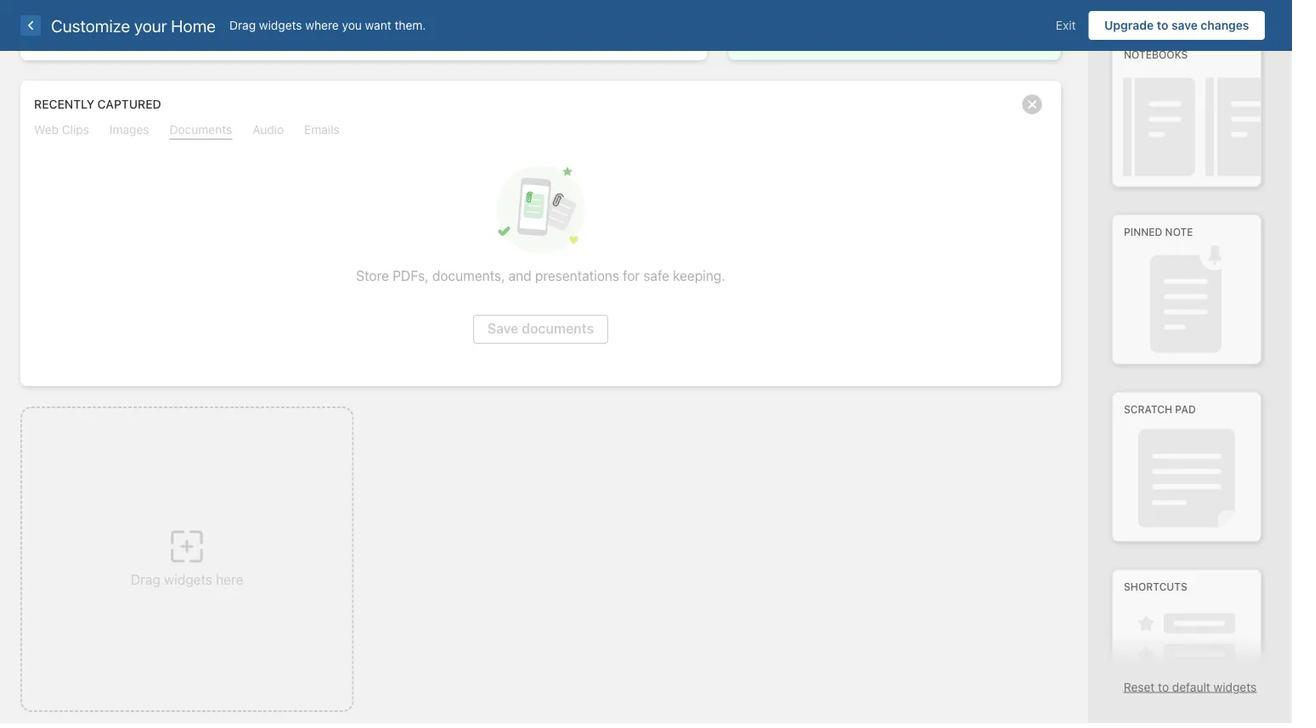 Task type: describe. For each thing, give the bounding box(es) containing it.
reset
[[1124, 681, 1155, 695]]

pinned
[[1124, 226, 1163, 238]]

default
[[1172, 681, 1210, 695]]

save
[[1172, 18, 1198, 32]]

scratch pad
[[1124, 404, 1196, 416]]

remove image
[[1015, 88, 1049, 121]]

upgrade
[[1104, 18, 1154, 32]]

pinned note
[[1124, 226, 1193, 238]]

want
[[365, 18, 391, 32]]

changes
[[1201, 18, 1249, 32]]

here
[[216, 572, 243, 588]]

note
[[1165, 226, 1193, 238]]

upgrade to save changes
[[1104, 18, 1249, 32]]

shortcuts
[[1124, 581, 1188, 593]]

exit
[[1056, 18, 1076, 32]]

customize
[[51, 15, 130, 35]]

drag widgets where you want them.
[[229, 18, 426, 32]]

pad
[[1175, 404, 1196, 416]]

scratch
[[1124, 404, 1173, 416]]



Task type: locate. For each thing, give the bounding box(es) containing it.
widgets for where
[[259, 18, 302, 32]]

1 horizontal spatial widgets
[[259, 18, 302, 32]]

reset to default widgets
[[1124, 681, 1257, 695]]

1 vertical spatial widgets
[[164, 572, 212, 588]]

where
[[305, 18, 339, 32]]

to
[[1157, 18, 1169, 32], [1158, 681, 1169, 695]]

exit button
[[1043, 11, 1089, 40]]

widgets right default
[[1214, 681, 1257, 695]]

2 vertical spatial widgets
[[1214, 681, 1257, 695]]

to inside button
[[1157, 18, 1169, 32]]

customize your home
[[51, 15, 216, 35]]

drag
[[229, 18, 256, 32], [131, 572, 160, 588]]

drag widgets here
[[131, 572, 243, 588]]

0 vertical spatial widgets
[[259, 18, 302, 32]]

to right reset
[[1158, 681, 1169, 695]]

notebooks
[[1124, 49, 1188, 61]]

them.
[[395, 18, 426, 32]]

widgets left where
[[259, 18, 302, 32]]

to for reset
[[1158, 681, 1169, 695]]

1 horizontal spatial drag
[[229, 18, 256, 32]]

home
[[171, 15, 216, 35]]

you
[[342, 18, 362, 32]]

to left save on the right of page
[[1157, 18, 1169, 32]]

widgets left here
[[164, 572, 212, 588]]

upgrade to save changes button
[[1089, 11, 1265, 40]]

drag left here
[[131, 572, 160, 588]]

reset to default widgets button
[[1124, 681, 1257, 695]]

drag right home
[[229, 18, 256, 32]]

0 horizontal spatial drag
[[131, 572, 160, 588]]

1 vertical spatial to
[[1158, 681, 1169, 695]]

to for upgrade
[[1157, 18, 1169, 32]]

2 horizontal spatial widgets
[[1214, 681, 1257, 695]]

drag for drag widgets where you want them.
[[229, 18, 256, 32]]

drag for drag widgets here
[[131, 572, 160, 588]]

0 vertical spatial drag
[[229, 18, 256, 32]]

widgets for here
[[164, 572, 212, 588]]

0 horizontal spatial widgets
[[164, 572, 212, 588]]

1 vertical spatial drag
[[131, 572, 160, 588]]

widgets
[[259, 18, 302, 32], [164, 572, 212, 588], [1214, 681, 1257, 695]]

0 vertical spatial to
[[1157, 18, 1169, 32]]

your
[[134, 15, 167, 35]]



Task type: vqa. For each thing, say whether or not it's contained in the screenshot.
the When
no



